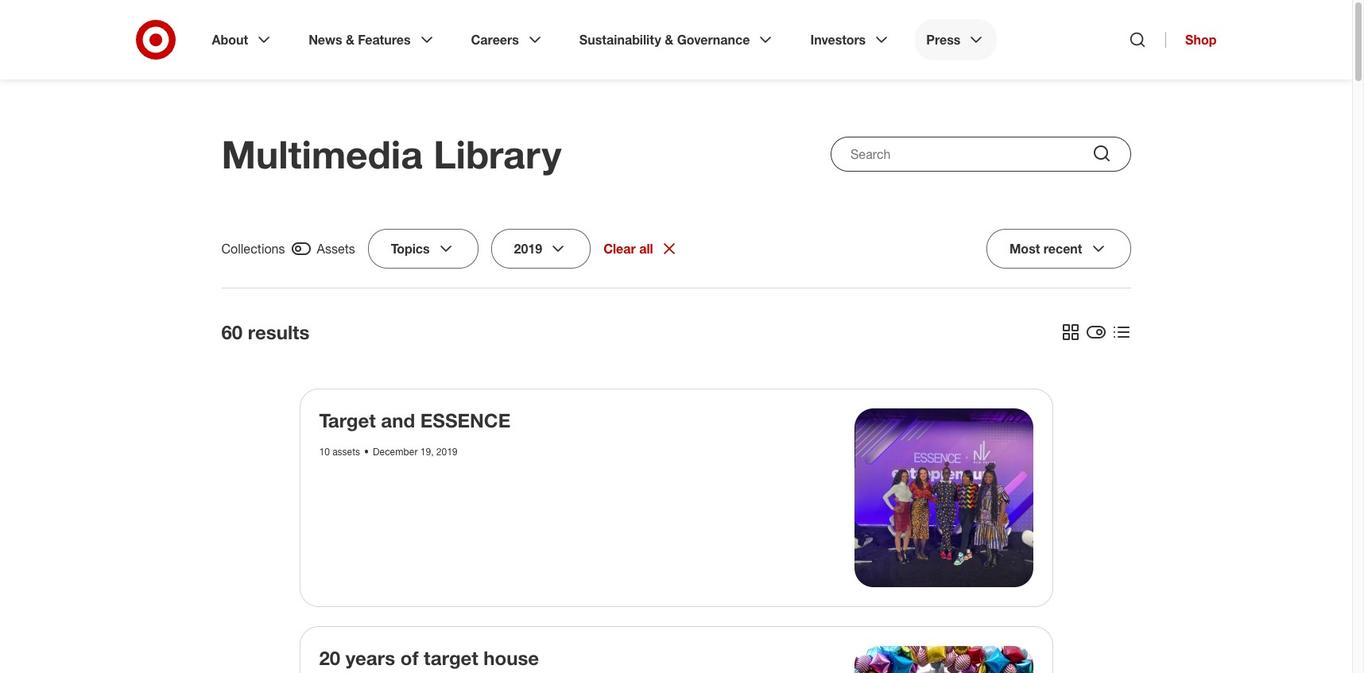 Task type: locate. For each thing, give the bounding box(es) containing it.
checked image
[[291, 239, 310, 258]]

None checkbox
[[221, 239, 355, 259], [1061, 320, 1131, 344], [221, 239, 355, 259], [1061, 320, 1131, 344]]

years
[[346, 646, 395, 670]]

& for news
[[346, 32, 355, 48]]

investors
[[811, 32, 866, 48]]

Search search field
[[831, 137, 1131, 172]]

& left governance
[[665, 32, 674, 48]]

clear all
[[604, 241, 653, 257]]

most recent
[[1010, 241, 1082, 257]]

house
[[484, 646, 539, 670]]

shop
[[1185, 32, 1217, 48]]

0 horizontal spatial 2019
[[436, 446, 458, 458]]

20 years of target house link
[[319, 646, 539, 670]]

clear all button
[[604, 239, 679, 258]]

sustainability & governance
[[579, 32, 750, 48]]

1 & from the left
[[346, 32, 355, 48]]

news & features link
[[297, 19, 447, 60]]

news
[[309, 32, 342, 48]]

investors link
[[799, 19, 903, 60]]

2019
[[514, 241, 542, 257], [436, 446, 458, 458]]

shop link
[[1166, 32, 1217, 48]]

& right news on the left of the page
[[346, 32, 355, 48]]

10
[[319, 446, 330, 458]]

press
[[926, 32, 961, 48]]

1 horizontal spatial 2019
[[514, 241, 542, 257]]

1 horizontal spatial &
[[665, 32, 674, 48]]

&
[[346, 32, 355, 48], [665, 32, 674, 48]]

0 horizontal spatial &
[[346, 32, 355, 48]]

19,
[[420, 446, 434, 458]]

2019 inside button
[[514, 241, 542, 257]]

a group of women posing for a photo image
[[855, 409, 1033, 587]]

0 vertical spatial 2019
[[514, 241, 542, 257]]

december 19, 2019
[[373, 446, 458, 458]]

20 years of target house
[[319, 646, 539, 670]]

library
[[433, 131, 562, 177]]

about
[[212, 32, 248, 48]]

2 & from the left
[[665, 32, 674, 48]]

about link
[[201, 19, 285, 60]]

essence
[[420, 409, 511, 433]]

collections
[[221, 241, 285, 257]]

and
[[381, 409, 415, 433]]

careers
[[471, 32, 519, 48]]

unchecked image
[[1086, 323, 1106, 342]]

topics button
[[368, 229, 478, 269]]

60 results
[[221, 320, 310, 344]]

assets
[[317, 241, 355, 257]]

december
[[373, 446, 418, 458]]

target
[[424, 646, 478, 670]]



Task type: describe. For each thing, give the bounding box(es) containing it.
news & features
[[309, 32, 411, 48]]

assets
[[332, 446, 360, 458]]

of
[[400, 646, 419, 670]]

results
[[248, 320, 310, 344]]

Most recent field
[[987, 229, 1131, 269]]

2019 button
[[491, 229, 591, 269]]

features
[[358, 32, 411, 48]]

careers link
[[460, 19, 556, 60]]

topics
[[391, 241, 430, 257]]

all
[[639, 241, 653, 257]]

target and essence
[[319, 409, 511, 433]]

target and essence link
[[319, 409, 511, 433]]

20
[[319, 646, 340, 670]]

most
[[1010, 241, 1040, 257]]

1 vertical spatial 2019
[[436, 446, 458, 458]]

clear
[[604, 241, 636, 257]]

recent
[[1044, 241, 1082, 257]]

10 assets
[[319, 446, 360, 458]]

& for sustainability
[[665, 32, 674, 48]]

target
[[319, 409, 376, 433]]

governance
[[677, 32, 750, 48]]

60
[[221, 320, 243, 344]]

sustainability & governance link
[[568, 19, 787, 60]]

multimedia
[[221, 131, 423, 177]]

press link
[[915, 19, 997, 60]]

multimedia library
[[221, 131, 562, 177]]

sustainability
[[579, 32, 661, 48]]



Task type: vqa. For each thing, say whether or not it's contained in the screenshot.
is
no



